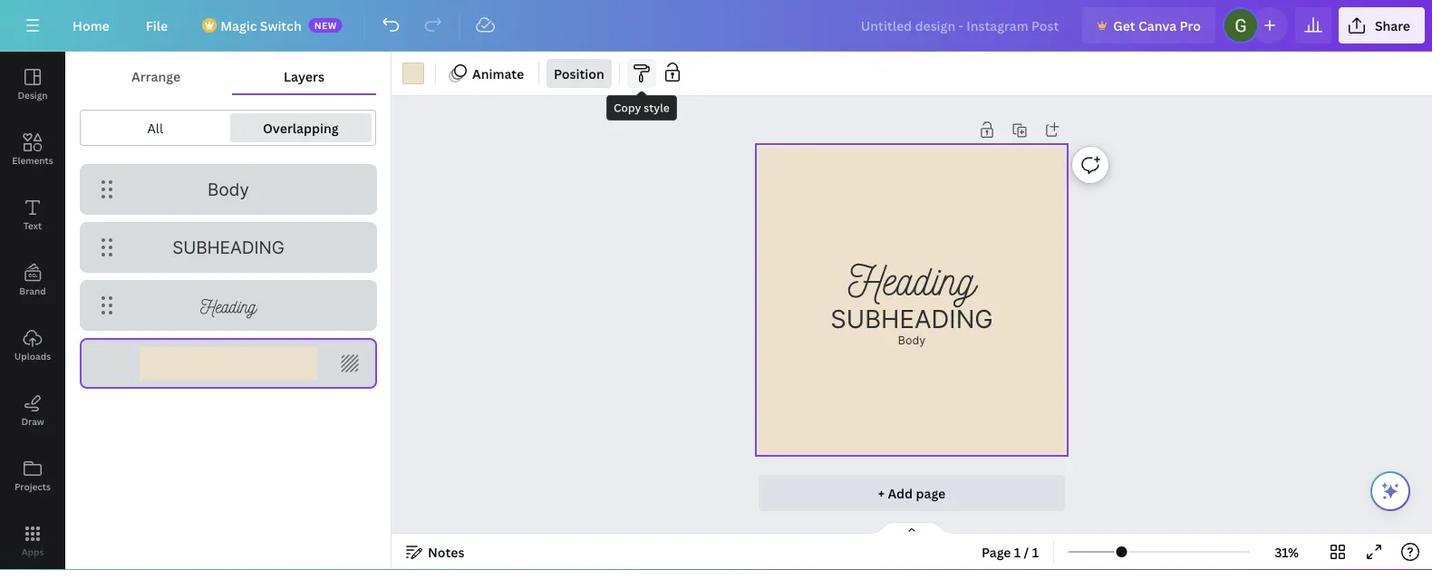 Task type: vqa. For each thing, say whether or not it's contained in the screenshot.
+ add page Button
yes



Task type: locate. For each thing, give the bounding box(es) containing it.
copy style
[[614, 100, 670, 115]]

+
[[878, 484, 885, 502]]

switch
[[260, 17, 302, 34]]

1
[[1014, 543, 1021, 561], [1032, 543, 1039, 561]]

#f0dfc8 image
[[402, 63, 424, 84], [402, 63, 424, 84]]

brand button
[[0, 247, 65, 313]]

0 horizontal spatial heading
[[200, 294, 256, 317]]

position
[[554, 65, 604, 82]]

1 horizontal spatial subheading
[[830, 304, 993, 334]]

+ add page button
[[759, 475, 1065, 511]]

body
[[208, 179, 249, 200], [898, 334, 926, 348]]

file
[[146, 17, 168, 34]]

side panel tab list
[[0, 52, 65, 570]]

1 horizontal spatial body
[[898, 334, 926, 348]]

1 right /
[[1032, 543, 1039, 561]]

projects button
[[0, 443, 65, 508]]

get canva pro button
[[1082, 7, 1215, 44]]

0 horizontal spatial subheading
[[172, 237, 284, 258]]

animate
[[472, 65, 524, 82]]

0 vertical spatial body
[[208, 179, 249, 200]]

heading button
[[80, 280, 377, 331]]

All button
[[84, 113, 226, 142]]

notes
[[428, 543, 464, 561]]

body button
[[80, 164, 377, 215]]

heading for heading
[[200, 294, 256, 317]]

text button
[[0, 182, 65, 247]]

elements
[[12, 154, 53, 166]]

1 horizontal spatial heading
[[848, 252, 976, 304]]

31%
[[1274, 543, 1299, 561]]

heading inside button
[[200, 294, 256, 317]]

0 horizontal spatial 1
[[1014, 543, 1021, 561]]

heading
[[848, 252, 976, 304], [200, 294, 256, 317]]

new
[[314, 19, 337, 31]]

arrange
[[131, 68, 180, 85]]

heading inside heading subheading body
[[848, 252, 976, 304]]

1 vertical spatial body
[[898, 334, 926, 348]]

magic switch
[[220, 17, 302, 34]]

0 vertical spatial subheading
[[172, 237, 284, 258]]

notes button
[[399, 537, 472, 566]]

magic
[[220, 17, 257, 34]]

2 1 from the left
[[1032, 543, 1039, 561]]

get canva pro
[[1113, 17, 1201, 34]]

subheading
[[172, 237, 284, 258], [830, 304, 993, 334]]

1 vertical spatial subheading
[[830, 304, 993, 334]]

1 horizontal spatial 1
[[1032, 543, 1039, 561]]

style
[[644, 100, 670, 115]]

0 horizontal spatial body
[[208, 179, 249, 200]]

overlapping
[[263, 119, 339, 136]]

position button
[[547, 59, 612, 88]]

1 left /
[[1014, 543, 1021, 561]]



Task type: describe. For each thing, give the bounding box(es) containing it.
layers button
[[232, 59, 376, 93]]

elements button
[[0, 117, 65, 182]]

layers
[[284, 68, 324, 85]]

all
[[147, 119, 163, 136]]

canva assistant image
[[1379, 480, 1401, 502]]

/
[[1024, 543, 1029, 561]]

projects
[[14, 480, 51, 493]]

page
[[982, 543, 1011, 561]]

uploads button
[[0, 313, 65, 378]]

get
[[1113, 17, 1135, 34]]

home
[[73, 17, 109, 34]]

copy
[[614, 100, 641, 115]]

body inside heading subheading body
[[898, 334, 926, 348]]

share
[[1375, 17, 1410, 34]]

design button
[[0, 52, 65, 117]]

page 1 / 1
[[982, 543, 1039, 561]]

arrange button
[[80, 59, 232, 93]]

file button
[[131, 7, 182, 44]]

add
[[888, 484, 913, 502]]

uploads
[[14, 350, 51, 362]]

apps
[[21, 546, 44, 558]]

1 1 from the left
[[1014, 543, 1021, 561]]

Design title text field
[[846, 7, 1075, 44]]

pro
[[1180, 17, 1201, 34]]

apps button
[[0, 508, 65, 570]]

page
[[916, 484, 946, 502]]

main menu bar
[[0, 0, 1432, 52]]

draw button
[[0, 378, 65, 443]]

heading for heading subheading body
[[848, 252, 976, 304]]

share button
[[1339, 7, 1425, 44]]

draw
[[21, 415, 44, 427]]

show pages image
[[868, 521, 955, 536]]

canva
[[1138, 17, 1177, 34]]

+ add page
[[878, 484, 946, 502]]

subheading inside button
[[172, 237, 284, 258]]

brand
[[19, 285, 46, 297]]

heading subheading body
[[830, 252, 993, 348]]

Overlapping button
[[230, 113, 372, 142]]

subheading button
[[80, 222, 377, 273]]

31% button
[[1257, 537, 1316, 566]]

design
[[18, 89, 48, 101]]

text
[[23, 219, 42, 232]]

home link
[[58, 7, 124, 44]]

body inside button
[[208, 179, 249, 200]]

animate button
[[443, 59, 531, 88]]



